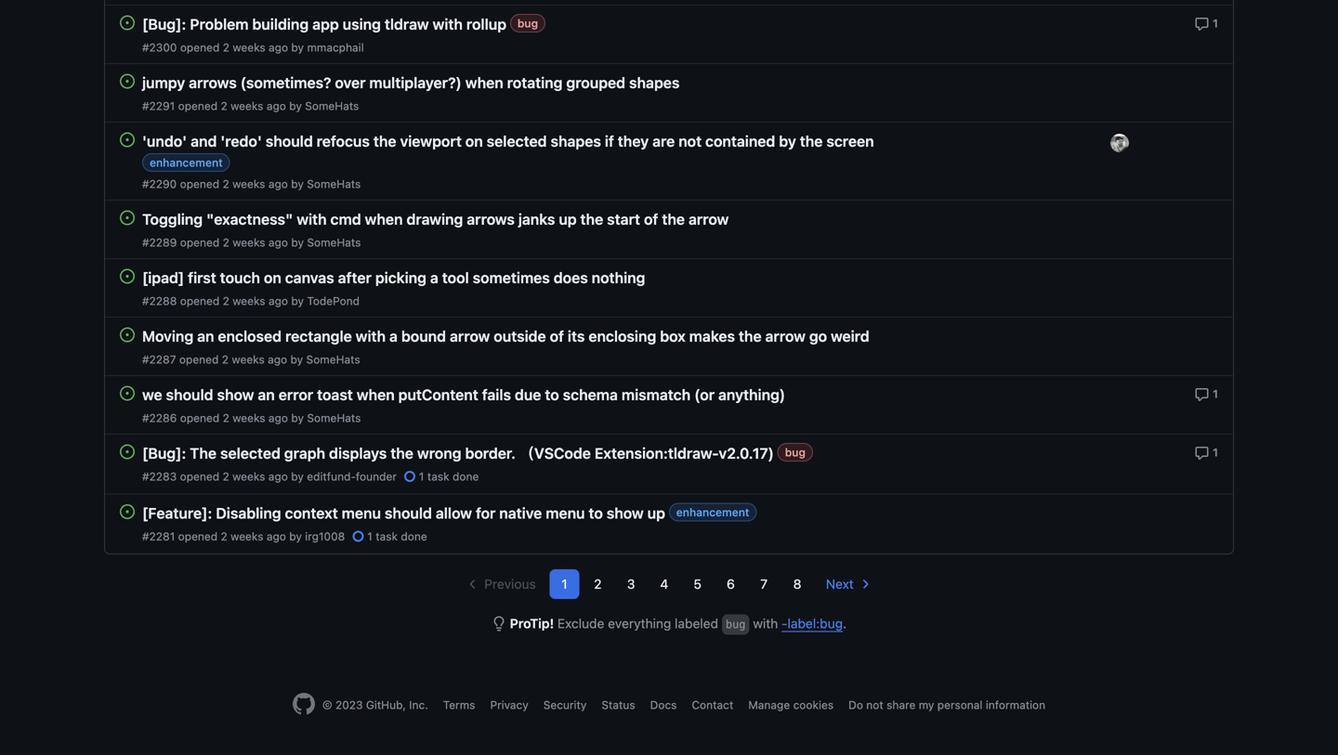Task type: locate. For each thing, give the bounding box(es) containing it.
privacy
[[490, 699, 529, 712]]

opened down moving
[[179, 353, 219, 366]]

1 horizontal spatial an
[[258, 386, 275, 404]]

2 [bug]: from the top
[[142, 445, 186, 462]]

somehats down over
[[305, 99, 359, 112]]

docs link
[[650, 699, 677, 712]]

0 horizontal spatial not
[[679, 132, 702, 150]]

they
[[618, 132, 649, 150]]

done for the
[[453, 470, 479, 483]]

ago up "exactness"
[[268, 178, 288, 191]]

task
[[427, 470, 449, 483], [376, 530, 398, 543]]

1 vertical spatial an
[[258, 386, 275, 404]]

somehats link down toast
[[307, 412, 361, 425]]

somehats
[[305, 99, 359, 112], [307, 178, 361, 191], [307, 236, 361, 249], [306, 353, 360, 366], [307, 412, 361, 425]]

0 vertical spatial bug link
[[510, 14, 546, 33]]

app
[[312, 15, 339, 33]]

0 vertical spatial up
[[559, 211, 577, 228]]

done
[[453, 470, 479, 483], [401, 530, 427, 543]]

0 horizontal spatial arrows
[[189, 74, 237, 92]]

1 vertical spatial should
[[166, 386, 213, 404]]

2 down "exactness"
[[223, 236, 229, 249]]

by down rectangle at the top left of page
[[290, 353, 303, 366]]

allow
[[436, 505, 472, 522]]

0 vertical spatial not
[[679, 132, 702, 150]]

contact
[[692, 699, 734, 712]]

0 vertical spatial done
[[453, 470, 479, 483]]

somehats down toast
[[307, 412, 361, 425]]

1 vertical spatial comment image
[[1195, 446, 1209, 461]]

comment image
[[1195, 17, 1209, 31], [1195, 446, 1209, 461]]

task down [feature]: disabling context menu should allow for native menu to show up
[[376, 530, 398, 543]]

rotating
[[507, 74, 563, 92]]

when right toast
[[357, 386, 395, 404]]

the
[[373, 132, 396, 150], [800, 132, 823, 150], [581, 211, 603, 228], [662, 211, 685, 228], [739, 328, 762, 345], [391, 445, 414, 462]]

selected
[[487, 132, 547, 150], [220, 445, 281, 462]]

ago down disabling
[[267, 530, 286, 543]]

show
[[217, 386, 254, 404], [607, 505, 644, 522]]

3 open issue image from the top
[[120, 269, 135, 284]]

somehats link down cmd
[[307, 236, 361, 249]]

opened right #2290
[[180, 178, 219, 191]]

0 vertical spatial enhancement
[[150, 156, 223, 169]]

2 open issue image from the top
[[120, 132, 135, 147]]

0 horizontal spatial done
[[401, 530, 427, 543]]

1 horizontal spatial enhancement
[[676, 506, 750, 519]]

homepage image
[[293, 693, 315, 716]]

open issue element for 'undo' and 'redo' should refocus the viewport on selected shapes if they are not contained by the screen
[[120, 132, 135, 147]]

6 link
[[716, 570, 746, 599]]

on inside [ipad] first touch on canvas after picking a tool sometimes does nothing #2288             opened 2 weeks ago by todepond
[[264, 269, 281, 287]]

0 horizontal spatial bug
[[518, 17, 538, 30]]

ago down error
[[269, 412, 288, 425]]

should
[[266, 132, 313, 150], [166, 386, 213, 404], [385, 505, 432, 522]]

1 vertical spatial show
[[607, 505, 644, 522]]

do not share my personal information button
[[849, 697, 1046, 714]]

#2289
[[142, 236, 177, 249]]

a left bound at the left of the page
[[389, 328, 398, 345]]

4 open issue image from the top
[[120, 386, 135, 401]]

open issue element left problem
[[120, 15, 135, 30]]

0 vertical spatial selected
[[487, 132, 547, 150]]

open issue element for toggling "exactness" with cmd when drawing arrows janks up the start of the arrow
[[120, 210, 135, 225]]

with inside toggling "exactness" with cmd when drawing arrows janks up the start of the arrow #2289             opened 2 weeks ago by somehats
[[297, 211, 327, 228]]

1 for 1 link for [bug]: the selected graph displays the wrong border. （vscode extension:tldraw-v2.0.17)
[[1213, 446, 1218, 459]]

error
[[279, 386, 313, 404]]

0 horizontal spatial menu
[[342, 505, 381, 522]]

1 vertical spatial enhancement
[[676, 506, 750, 519]]

to right due
[[545, 386, 559, 404]]

open issue image left the
[[120, 445, 135, 460]]

1 horizontal spatial menu
[[546, 505, 585, 522]]

1 link for [bug]: the selected graph displays the wrong border. （vscode extension:tldraw-v2.0.17)
[[1195, 444, 1218, 461]]

inc.
[[409, 699, 428, 712]]

show down enclosed
[[217, 386, 254, 404]]

somehats link up cmd
[[307, 178, 361, 191]]

arrows right jumpy
[[189, 74, 237, 92]]

2
[[223, 41, 230, 54], [221, 99, 227, 112], [223, 178, 229, 191], [223, 236, 229, 249], [223, 295, 229, 308], [222, 353, 229, 366], [223, 412, 229, 425], [223, 470, 229, 483], [221, 530, 227, 543], [594, 577, 602, 592]]

with left rollup
[[433, 15, 463, 33]]

1 for [bug]: problem building app using tldraw with rollup's 1 link
[[1213, 17, 1218, 30]]

2 horizontal spatial should
[[385, 505, 432, 522]]

somehats up cmd
[[307, 178, 361, 191]]

to up 2 link
[[589, 505, 603, 522]]

0 vertical spatial to
[[545, 386, 559, 404]]

wrong
[[417, 445, 462, 462]]

1 vertical spatial task
[[376, 530, 398, 543]]

[bug]: the selected graph displays the wrong border. （vscode extension:tldraw-v2.0.17)
[[142, 445, 774, 462]]

1 vertical spatial [bug]:
[[142, 445, 186, 462]]

0 vertical spatial task
[[427, 470, 449, 483]]

2 right #2286
[[223, 412, 229, 425]]

9 open issue element from the top
[[120, 504, 135, 520]]

bug right labeled
[[726, 619, 746, 632]]

3 1 link from the top
[[1195, 444, 1218, 461]]

displays
[[329, 445, 387, 462]]

[bug]: for [bug]: problem building app using tldraw with rollup
[[142, 15, 186, 33]]

5 open issue image from the top
[[120, 445, 135, 460]]

4 open issue image from the top
[[120, 505, 135, 520]]

weeks inside moving an enclosed rectangle with a bound arrow outside of its enclosing box makes the arrow go weird #2287             opened 2 weeks ago by somehats
[[232, 353, 265, 366]]

1 horizontal spatial task
[[427, 470, 449, 483]]

open issue element left the
[[120, 444, 135, 460]]

opened down problem
[[180, 41, 220, 54]]

2 vertical spatial should
[[385, 505, 432, 522]]

somehats inside 'undo' and 'redo' should refocus the viewport on selected shapes if they are not contained by the screen enhancement #2290             opened 2 weeks ago by somehats
[[307, 178, 361, 191]]

up down extension:tldraw- at bottom
[[648, 505, 665, 522]]

1 vertical spatial of
[[550, 328, 564, 345]]

[bug]: up #2283
[[142, 445, 186, 462]]

when inside toggling "exactness" with cmd when drawing arrows janks up the start of the arrow #2289             opened 2 weeks ago by somehats
[[365, 211, 403, 228]]

5 open issue element from the top
[[120, 269, 135, 284]]

a left tool
[[430, 269, 439, 287]]

0 vertical spatial show
[[217, 386, 254, 404]]

weeks down touch on the top left of the page
[[233, 295, 265, 308]]

0 horizontal spatial enhancement
[[150, 156, 223, 169]]

#2283             opened 2 weeks ago by editfund-founder
[[142, 470, 397, 483]]

task for should
[[376, 530, 398, 543]]

1 horizontal spatial arrow
[[689, 211, 729, 228]]

when
[[465, 74, 504, 92], [365, 211, 403, 228], [357, 386, 395, 404]]

menu right 'native'
[[546, 505, 585, 522]]

up
[[559, 211, 577, 228], [648, 505, 665, 522]]

open issue image left 'undo'
[[120, 132, 135, 147]]

with
[[433, 15, 463, 33], [297, 211, 327, 228], [356, 328, 386, 345], [753, 616, 778, 632]]

of
[[644, 211, 658, 228], [550, 328, 564, 345]]

up inside toggling "exactness" with cmd when drawing arrows janks up the start of the arrow #2289             opened 2 weeks ago by somehats
[[559, 211, 577, 228]]

ago inside 'undo' and 'redo' should refocus the viewport on selected shapes if they are not contained by the screen enhancement #2290             opened 2 weeks ago by somehats
[[268, 178, 288, 191]]

editfund-founder link
[[307, 470, 397, 483]]

bug link right rollup
[[510, 14, 546, 33]]

7 open issue element from the top
[[120, 386, 135, 401]]

2 down disabling
[[221, 530, 227, 543]]

open issue element for [bug]: problem building app using tldraw with rollup
[[120, 15, 135, 30]]

1 horizontal spatial not
[[866, 699, 884, 712]]

somehats inside moving an enclosed rectangle with a bound arrow outside of its enclosing box makes the arrow go weird #2287             opened 2 weeks ago by somehats
[[306, 353, 360, 366]]

#2283
[[142, 470, 177, 483]]

3 open issue element from the top
[[120, 132, 135, 147]]

1 open issue image from the top
[[120, 74, 135, 89]]

1 horizontal spatial on
[[465, 132, 483, 150]]

we
[[142, 386, 162, 404]]

open issue element for [feature]: disabling context menu should allow for native menu to show up
[[120, 504, 135, 520]]

1 vertical spatial bug
[[785, 446, 806, 459]]

arrow left the go
[[765, 328, 806, 345]]

graph
[[284, 445, 325, 462]]

ago inside we should show an error toast when putcontent fails due to schema mismatch (or anything) #2286             opened 2 weeks ago by somehats
[[269, 412, 288, 425]]

1 comment image from the top
[[1195, 17, 1209, 31]]

2 inside we should show an error toast when putcontent fails due to schema mismatch (or anything) #2286             opened 2 weeks ago by somehats
[[223, 412, 229, 425]]

opened down [feature]:
[[178, 530, 218, 543]]

2 open issue element from the top
[[120, 73, 135, 89]]

somehats link for with
[[306, 353, 360, 366]]

somehats link for when
[[307, 236, 361, 249]]

open issue element
[[120, 15, 135, 30], [120, 73, 135, 89], [120, 132, 135, 147], [120, 210, 135, 225], [120, 269, 135, 284], [120, 327, 135, 342], [120, 386, 135, 401], [120, 444, 135, 460], [120, 504, 135, 520]]

by inside jumpy arrows (sometimes? over multiplayer?) when rotating grouped shapes #2291             opened 2 weeks ago by somehats
[[289, 99, 302, 112]]

1 vertical spatial selected
[[220, 445, 281, 462]]

opened up the
[[180, 412, 220, 425]]

0 horizontal spatial of
[[550, 328, 564, 345]]

2 vertical spatial bug
[[726, 619, 746, 632]]

0 vertical spatial shapes
[[629, 74, 680, 92]]

open issue image for [bug]: the selected graph displays the wrong border. （vscode extension:tldraw-v2.0.17)
[[120, 445, 135, 460]]

1 open issue image from the top
[[120, 15, 135, 30]]

0 horizontal spatial show
[[217, 386, 254, 404]]

1 vertical spatial done
[[401, 530, 427, 543]]

enhancement down the v2.0.17)
[[676, 506, 750, 519]]

ago inside jumpy arrows (sometimes? over multiplayer?) when rotating grouped shapes #2291             opened 2 weeks ago by somehats
[[267, 99, 286, 112]]

shapes inside 'undo' and 'redo' should refocus the viewport on selected shapes if they are not contained by the screen enhancement #2290             opened 2 weeks ago by somehats
[[551, 132, 601, 150]]

1 horizontal spatial a
[[430, 269, 439, 287]]

7
[[761, 577, 768, 592]]

2 down enclosed
[[222, 353, 229, 366]]

open issue element left we at bottom
[[120, 386, 135, 401]]

1 vertical spatial not
[[866, 699, 884, 712]]

opened inside 'undo' and 'redo' should refocus the viewport on selected shapes if they are not contained by the screen enhancement #2290             opened 2 weeks ago by somehats
[[180, 178, 219, 191]]

of right start
[[644, 211, 658, 228]]

0 horizontal spatial a
[[389, 328, 398, 345]]

shapes right grouped
[[629, 74, 680, 92]]

1 vertical spatial shapes
[[551, 132, 601, 150]]

1 horizontal spatial of
[[644, 211, 658, 228]]

to inside we should show an error toast when putcontent fails due to schema mismatch (or anything) #2286             opened 2 weeks ago by somehats
[[545, 386, 559, 404]]

3 open issue image from the top
[[120, 328, 135, 342]]

not inside button
[[866, 699, 884, 712]]

weeks inside toggling "exactness" with cmd when drawing arrows janks up the start of the arrow #2289             opened 2 weeks ago by somehats
[[233, 236, 265, 249]]

0 horizontal spatial enhancement link
[[142, 153, 230, 172]]

github,
[[366, 699, 406, 712]]

somehats link for error
[[307, 412, 361, 425]]

0 horizontal spatial shapes
[[551, 132, 601, 150]]

#2288
[[142, 295, 177, 308]]

0 vertical spatial 1 link
[[1195, 15, 1218, 31]]

of left the its
[[550, 328, 564, 345]]

label:bug
[[788, 616, 843, 632]]

with left -
[[753, 616, 778, 632]]

6 open issue element from the top
[[120, 327, 135, 342]]

tldraw
[[385, 15, 429, 33]]

menu
[[342, 505, 381, 522], [546, 505, 585, 522]]

1 horizontal spatial selected
[[487, 132, 547, 150]]

selected down rotating
[[487, 132, 547, 150]]

1 horizontal spatial arrows
[[467, 211, 515, 228]]

2 open issue image from the top
[[120, 211, 135, 225]]

when left rotating
[[465, 74, 504, 92]]

by down canvas
[[291, 295, 304, 308]]

0 vertical spatial when
[[465, 74, 504, 92]]

2 inside moving an enclosed rectangle with a bound arrow outside of its enclosing box makes the arrow go weird #2287             opened 2 weeks ago by somehats
[[222, 353, 229, 366]]

bound
[[401, 328, 446, 345]]

bug link for [bug]: the selected graph displays the wrong border. （vscode extension:tldraw-v2.0.17)
[[778, 444, 813, 462]]

enhancement link for [feature]: disabling context menu should allow for native menu to show up
[[669, 503, 757, 522]]

opened inside toggling "exactness" with cmd when drawing arrows janks up the start of the arrow #2289             opened 2 weeks ago by somehats
[[180, 236, 220, 249]]

0 horizontal spatial arrow
[[450, 328, 490, 345]]

[feature]: disabling context menu should allow for native menu to show up link
[[142, 505, 665, 522]]

open issue element for [ipad] first touch on canvas after picking a tool sometimes does nothing
[[120, 269, 135, 284]]

when right cmd
[[365, 211, 403, 228]]

cmd
[[330, 211, 361, 228]]

open issue image for [ipad] first touch on canvas after picking a tool sometimes does nothing
[[120, 269, 135, 284]]

1 vertical spatial bug link
[[778, 444, 813, 462]]

weeks up #2283             opened 2 weeks ago by editfund-founder
[[233, 412, 265, 425]]

1 inside pagination navigation
[[562, 577, 568, 592]]

open issue element left jumpy
[[120, 73, 135, 89]]

ago down "exactness"
[[269, 236, 288, 249]]

the inside moving an enclosed rectangle with a bound arrow outside of its enclosing box makes the arrow go weird #2287             opened 2 weeks ago by somehats
[[739, 328, 762, 345]]

1 open issue element from the top
[[120, 15, 135, 30]]

1 1 link from the top
[[1195, 15, 1218, 31]]

7 link
[[749, 570, 779, 599]]

by inside we should show an error toast when putcontent fails due to schema mismatch (or anything) #2286             opened 2 weeks ago by somehats
[[291, 412, 304, 425]]

1 horizontal spatial shapes
[[629, 74, 680, 92]]

2 menu from the left
[[546, 505, 585, 522]]

2 horizontal spatial bug
[[785, 446, 806, 459]]

open issue image
[[120, 74, 135, 89], [120, 132, 135, 147], [120, 328, 135, 342], [120, 386, 135, 401], [120, 445, 135, 460]]

open issue image left [ipad]
[[120, 269, 135, 284]]

over
[[335, 74, 366, 92]]

ago down enclosed
[[268, 353, 287, 366]]

manage
[[748, 699, 790, 712]]

2 vertical spatial when
[[357, 386, 395, 404]]

arrow right bound at the left of the page
[[450, 328, 490, 345]]

bug
[[518, 17, 538, 30], [785, 446, 806, 459], [726, 619, 746, 632]]

do
[[849, 699, 863, 712]]

arrows inside jumpy arrows (sometimes? over multiplayer?) when rotating grouped shapes #2291             opened 2 weeks ago by somehats
[[189, 74, 237, 92]]

somehats link down over
[[305, 99, 359, 112]]

2 vertical spatial 1 link
[[1195, 444, 1218, 461]]

sometimes
[[473, 269, 550, 287]]

the left screen
[[800, 132, 823, 150]]

jumpy arrows (sometimes? over multiplayer?) when rotating grouped shapes #2291             opened 2 weeks ago by somehats
[[142, 74, 680, 112]]

#2300
[[142, 41, 177, 54]]

an right moving
[[197, 328, 214, 345]]

2 comment image from the top
[[1195, 446, 1209, 461]]

2 up disabling
[[223, 470, 229, 483]]

not
[[679, 132, 702, 150], [866, 699, 884, 712]]

opened up and
[[178, 99, 218, 112]]

an left error
[[258, 386, 275, 404]]

0 horizontal spatial should
[[166, 386, 213, 404]]

0 vertical spatial an
[[197, 328, 214, 345]]

0 vertical spatial [bug]:
[[142, 15, 186, 33]]

to
[[545, 386, 559, 404], [589, 505, 603, 522]]

due
[[515, 386, 541, 404]]

1 horizontal spatial enhancement link
[[669, 503, 757, 522]]

1 task done down [feature]: disabling context menu should allow for native menu to show up
[[367, 530, 427, 543]]

ago down canvas
[[269, 295, 288, 308]]

we should show an error toast when putcontent fails due to schema mismatch (or anything) link
[[142, 386, 786, 404]]

opened down first
[[180, 295, 220, 308]]

2 inside pagination navigation
[[594, 577, 602, 592]]

0 vertical spatial on
[[465, 132, 483, 150]]

on right touch on the top left of the page
[[264, 269, 281, 287]]

makes
[[689, 328, 735, 345]]

0 vertical spatial comment image
[[1195, 17, 1209, 31]]

1 horizontal spatial bug
[[726, 619, 746, 632]]

light bulb image
[[492, 617, 506, 632]]

show down extension:tldraw- at bottom
[[607, 505, 644, 522]]

0 vertical spatial enhancement link
[[142, 153, 230, 172]]

moving
[[142, 328, 193, 345]]

selected up #2283             opened 2 weeks ago by editfund-founder
[[220, 445, 281, 462]]

1 vertical spatial to
[[589, 505, 603, 522]]

moving an enclosed rectangle with a bound arrow outside of its enclosing box makes the arrow go weird #2287             opened 2 weeks ago by somehats
[[142, 328, 870, 366]]

4 open issue element from the top
[[120, 210, 135, 225]]

open issue image left we at bottom
[[120, 386, 135, 401]]

2 inside [ipad] first touch on canvas after picking a tool sometimes does nothing #2288             opened 2 weeks ago by todepond
[[223, 295, 229, 308]]

1 horizontal spatial show
[[607, 505, 644, 522]]

border.
[[465, 445, 516, 462]]

everything
[[608, 616, 671, 632]]

#2290
[[142, 178, 177, 191]]

selected inside 'undo' and 'redo' should refocus the viewport on selected shapes if they are not contained by the screen enhancement #2290             opened 2 weeks ago by somehats
[[487, 132, 547, 150]]

2 inside toggling "exactness" with cmd when drawing arrows janks up the start of the arrow #2289             opened 2 weeks ago by somehats
[[223, 236, 229, 249]]

0 horizontal spatial up
[[559, 211, 577, 228]]

open issue element for moving an enclosed rectangle with a bound arrow outside of its enclosing box makes the arrow go weird
[[120, 327, 135, 342]]

1 horizontal spatial done
[[453, 470, 479, 483]]

viewport
[[400, 132, 462, 150]]

shapes left if
[[551, 132, 601, 150]]

bug right rollup
[[518, 17, 538, 30]]

protip!
[[510, 616, 554, 632]]

0 horizontal spatial to
[[545, 386, 559, 404]]

1 vertical spatial 1 task done
[[367, 530, 427, 543]]

task down wrong
[[427, 470, 449, 483]]

0 horizontal spatial an
[[197, 328, 214, 345]]

open issue image left toggling
[[120, 211, 135, 225]]

1 vertical spatial on
[[264, 269, 281, 287]]

1 vertical spatial arrows
[[467, 211, 515, 228]]

0 vertical spatial of
[[644, 211, 658, 228]]

pagination navigation
[[456, 570, 883, 599]]

0 vertical spatial 1 task done
[[419, 470, 479, 483]]

1 vertical spatial a
[[389, 328, 398, 345]]

somehats inside we should show an error toast when putcontent fails due to schema mismatch (or anything) #2286             opened 2 weeks ago by somehats
[[307, 412, 361, 425]]

1 horizontal spatial up
[[648, 505, 665, 522]]

shapes
[[629, 74, 680, 92], [551, 132, 601, 150]]

open issue image left problem
[[120, 15, 135, 30]]

1 horizontal spatial should
[[266, 132, 313, 150]]

somehats link for multiplayer?)
[[305, 99, 359, 112]]

2 left 3
[[594, 577, 602, 592]]

open issue image
[[120, 15, 135, 30], [120, 211, 135, 225], [120, 269, 135, 284], [120, 505, 135, 520]]

0 horizontal spatial bug link
[[510, 14, 546, 33]]

weeks down "exactness"
[[233, 236, 265, 249]]

somehats link down rectangle at the top left of page
[[306, 353, 360, 366]]

'undo' and 'redo' should refocus the viewport on selected shapes if they are not contained by the screen link
[[142, 132, 874, 150]]

on right the viewport
[[465, 132, 483, 150]]

by up canvas
[[291, 236, 304, 249]]

opened inside jumpy arrows (sometimes? over multiplayer?) when rotating grouped shapes #2291             opened 2 weeks ago by somehats
[[178, 99, 218, 112]]

1 [bug]: from the top
[[142, 15, 186, 33]]

[bug]: for [bug]: the selected graph displays the wrong border. （vscode extension:tldraw-v2.0.17)
[[142, 445, 186, 462]]

1 task done down the [bug]: the selected graph displays the wrong border. （vscode extension:tldraw-v2.0.17)
[[419, 470, 479, 483]]

#2286
[[142, 412, 177, 425]]

bug right the v2.0.17)
[[785, 446, 806, 459]]

putcontent
[[398, 386, 478, 404]]

open issue element left toggling
[[120, 210, 135, 225]]

open issue image left jumpy
[[120, 74, 135, 89]]

8 open issue element from the top
[[120, 444, 135, 460]]

0 vertical spatial a
[[430, 269, 439, 287]]

2 up "'redo'" at left
[[221, 99, 227, 112]]

by inside toggling "exactness" with cmd when drawing arrows janks up the start of the arrow #2289             opened 2 weeks ago by somehats
[[291, 236, 304, 249]]

with down todepond
[[356, 328, 386, 345]]

weeks inside jumpy arrows (sometimes? over multiplayer?) when rotating grouped shapes #2291             opened 2 weeks ago by somehats
[[231, 99, 263, 112]]

by down '(sometimes?' at top left
[[289, 99, 302, 112]]

0 horizontal spatial on
[[264, 269, 281, 287]]

with left cmd
[[297, 211, 327, 228]]

1 vertical spatial up
[[648, 505, 665, 522]]

task for displays
[[427, 470, 449, 483]]

1 horizontal spatial bug link
[[778, 444, 813, 462]]

menu down editfund-founder link
[[342, 505, 381, 522]]

0 horizontal spatial task
[[376, 530, 398, 543]]

the
[[190, 445, 217, 462]]

0 vertical spatial arrows
[[189, 74, 237, 92]]

a inside [ipad] first touch on canvas after picking a tool sometimes does nothing #2288             opened 2 weeks ago by todepond
[[430, 269, 439, 287]]

weeks inside we should show an error toast when putcontent fails due to schema mismatch (or anything) #2286             opened 2 weeks ago by somehats
[[233, 412, 265, 425]]

ago inside moving an enclosed rectangle with a bound arrow outside of its enclosing box makes the arrow go weird #2287             opened 2 weeks ago by somehats
[[268, 353, 287, 366]]

fails
[[482, 386, 511, 404]]

2 horizontal spatial arrow
[[765, 328, 806, 345]]

1 vertical spatial 1 link
[[1195, 386, 1218, 402]]

enhancement link down the v2.0.17)
[[669, 503, 757, 522]]

0 vertical spatial bug
[[518, 17, 538, 30]]

1 link
[[1195, 15, 1218, 31], [1195, 386, 1218, 402], [1195, 444, 1218, 461]]

1 for second 1 link from the top of the page
[[1213, 388, 1218, 401]]

up right janks
[[559, 211, 577, 228]]

1 vertical spatial enhancement link
[[669, 503, 757, 522]]

8 link
[[783, 570, 812, 599]]

on inside 'undo' and 'redo' should refocus the viewport on selected shapes if they are not contained by the screen enhancement #2290             opened 2 weeks ago by somehats
[[465, 132, 483, 150]]

[feature]:
[[142, 505, 212, 522]]

open issue image left [feature]:
[[120, 505, 135, 520]]

arrow down contained
[[689, 211, 729, 228]]

open issue image for toggling "exactness" with cmd when drawing arrows janks up the start of the arrow
[[120, 211, 135, 225]]

do not share my personal information
[[849, 699, 1046, 712]]

open issue element left 'undo'
[[120, 132, 135, 147]]

（vscode
[[519, 445, 591, 462]]

security link
[[543, 699, 587, 712]]

1 vertical spatial when
[[365, 211, 403, 228]]

not right do
[[866, 699, 884, 712]]

0 vertical spatial should
[[266, 132, 313, 150]]

not inside 'undo' and 'redo' should refocus the viewport on selected shapes if they are not contained by the screen enhancement #2290             opened 2 weeks ago by somehats
[[679, 132, 702, 150]]



Task type: describe. For each thing, give the bounding box(es) containing it.
problem
[[190, 15, 249, 33]]

personal
[[938, 699, 983, 712]]

contact link
[[692, 699, 734, 712]]

[bug]: problem building app using tldraw with rollup link
[[142, 15, 507, 33]]

comment image for [bug]: the selected graph displays the wrong border. （vscode extension:tldraw-v2.0.17)
[[1195, 446, 1209, 461]]

building
[[252, 15, 309, 33]]

next link
[[816, 570, 883, 599]]

by inside [ipad] first touch on canvas after picking a tool sometimes does nothing #2288             opened 2 weeks ago by todepond
[[291, 295, 304, 308]]

privacy link
[[490, 699, 529, 712]]

bug link for [bug]: problem building app using tldraw with rollup
[[510, 14, 546, 33]]

should inside we should show an error toast when putcontent fails due to schema mismatch (or anything) #2286             opened 2 weeks ago by somehats
[[166, 386, 213, 404]]

open issue image for we should show an error toast when putcontent fails due to schema mismatch (or anything)
[[120, 386, 135, 401]]

bug for [bug]: problem building app using tldraw with rollup
[[518, 17, 538, 30]]

opened inside we should show an error toast when putcontent fails due to schema mismatch (or anything) #2286             opened 2 weeks ago by somehats
[[180, 412, 220, 425]]

1 task done for the
[[419, 470, 479, 483]]

2 inside jumpy arrows (sometimes? over multiplayer?) when rotating grouped shapes #2291             opened 2 weeks ago by somehats
[[221, 99, 227, 112]]

an inside we should show an error toast when putcontent fails due to schema mismatch (or anything) #2286             opened 2 weeks ago by somehats
[[258, 386, 275, 404]]

we should show an error toast when putcontent fails due to schema mismatch (or anything) #2286             opened 2 weeks ago by somehats
[[142, 386, 786, 425]]

of inside toggling "exactness" with cmd when drawing arrows janks up the start of the arrow #2289             opened 2 weeks ago by somehats
[[644, 211, 658, 228]]

by inside moving an enclosed rectangle with a bound arrow outside of its enclosing box makes the arrow go weird #2287             opened 2 weeks ago by somehats
[[290, 353, 303, 366]]

mmacphail
[[307, 41, 364, 54]]

box
[[660, 328, 686, 345]]

arrow inside toggling "exactness" with cmd when drawing arrows janks up the start of the arrow #2289             opened 2 weeks ago by somehats
[[689, 211, 729, 228]]

the right refocus
[[373, 132, 396, 150]]

if
[[605, 132, 614, 150]]

0 horizontal spatial selected
[[220, 445, 281, 462]]

2023
[[335, 699, 363, 712]]

#2287
[[142, 353, 176, 366]]

enhancement link for 'undo' and 'redo' should refocus the viewport on selected shapes if they are not contained by the screen
[[142, 153, 230, 172]]

drawing
[[407, 211, 463, 228]]

ago down building
[[269, 41, 288, 54]]

6
[[727, 577, 735, 592]]

weeks inside [ipad] first touch on canvas after picking a tool sometimes does nothing #2288             opened 2 weeks ago by todepond
[[233, 295, 265, 308]]

by down building
[[291, 41, 304, 54]]

toggling "exactness" with cmd when drawing arrows janks up the start of the arrow link
[[142, 211, 729, 228]]

ago inside [ipad] first touch on canvas after picking a tool sometimes does nothing #2288             opened 2 weeks ago by todepond
[[269, 295, 288, 308]]

somehats inside toggling "exactness" with cmd when drawing arrows janks up the start of the arrow #2289             opened 2 weeks ago by somehats
[[307, 236, 361, 249]]

enhancement inside 'undo' and 'redo' should refocus the viewport on selected shapes if they are not contained by the screen enhancement #2290             opened 2 weeks ago by somehats
[[150, 156, 223, 169]]

mismatch
[[622, 386, 691, 404]]

2 1 link from the top
[[1195, 386, 1218, 402]]

shapes inside jumpy arrows (sometimes? over multiplayer?) when rotating grouped shapes #2291             opened 2 weeks ago by somehats
[[629, 74, 680, 92]]

of inside moving an enclosed rectangle with a bound arrow outside of its enclosing box makes the arrow go weird #2287             opened 2 weeks ago by somehats
[[550, 328, 564, 345]]

picking
[[375, 269, 427, 287]]

touch
[[220, 269, 260, 287]]

open issue element for jumpy arrows (sometimes? over multiplayer?) when rotating grouped shapes
[[120, 73, 135, 89]]

its
[[568, 328, 585, 345]]

opened down the
[[180, 470, 219, 483]]

disabling
[[216, 505, 281, 522]]

when inside jumpy arrows (sometimes? over multiplayer?) when rotating grouped shapes #2291             opened 2 weeks ago by somehats
[[465, 74, 504, 92]]

terms
[[443, 699, 475, 712]]

(or
[[694, 386, 715, 404]]

bug for [bug]: the selected graph displays the wrong border. （vscode extension:tldraw-v2.0.17)
[[785, 446, 806, 459]]

3 link
[[616, 570, 646, 599]]

status link
[[602, 699, 635, 712]]

labeled
[[675, 616, 719, 632]]

ago down graph
[[268, 470, 288, 483]]

by down graph
[[291, 470, 304, 483]]

open issue image for [feature]: disabling context menu should allow for native menu to show up
[[120, 505, 135, 520]]

janks
[[518, 211, 555, 228]]

exclude
[[558, 616, 604, 632]]

weeks up disabling
[[232, 470, 265, 483]]

an inside moving an enclosed rectangle with a bound arrow outside of its enclosing box makes the arrow go weird #2287             opened 2 weeks ago by somehats
[[197, 328, 214, 345]]

by up "exactness"
[[291, 178, 304, 191]]

weird
[[831, 328, 870, 345]]

open issue element for we should show an error toast when putcontent fails due to schema mismatch (or anything)
[[120, 386, 135, 401]]

1 menu from the left
[[342, 505, 381, 522]]

using
[[343, 15, 381, 33]]

show inside we should show an error toast when putcontent fails due to schema mismatch (or anything) #2286             opened 2 weeks ago by somehats
[[217, 386, 254, 404]]

comment image
[[1195, 387, 1209, 402]]

1 horizontal spatial to
[[589, 505, 603, 522]]

previous
[[484, 577, 536, 592]]

weeks inside 'undo' and 'redo' should refocus the viewport on selected shapes if they are not contained by the screen enhancement #2290             opened 2 weeks ago by somehats
[[232, 178, 265, 191]]

when inside we should show an error toast when putcontent fails due to schema mismatch (or anything) #2286             opened 2 weeks ago by somehats
[[357, 386, 395, 404]]

manage cookies button
[[748, 697, 834, 714]]

1 task done for allow
[[367, 530, 427, 543]]

canvas
[[285, 269, 334, 287]]

manage cookies
[[748, 699, 834, 712]]

native
[[499, 505, 542, 522]]

open issue image for moving an enclosed rectangle with a bound arrow outside of its enclosing box makes the arrow go weird
[[120, 328, 135, 342]]

#2281             opened 2 weeks ago by irg1008
[[142, 530, 345, 543]]

the up founder
[[391, 445, 414, 462]]

arrows inside toggling "exactness" with cmd when drawing arrows janks up the start of the arrow #2289             opened 2 weeks ago by somehats
[[467, 211, 515, 228]]

todepond link
[[307, 295, 360, 308]]

next
[[826, 577, 854, 592]]

weeks down disabling
[[231, 530, 263, 543]]

somehats inside jumpy arrows (sometimes? over multiplayer?) when rotating grouped shapes #2291             opened 2 weeks ago by somehats
[[305, 99, 359, 112]]

should inside 'undo' and 'redo' should refocus the viewport on selected shapes if they are not contained by the screen enhancement #2290             opened 2 weeks ago by somehats
[[266, 132, 313, 150]]

the right start
[[662, 211, 685, 228]]

[bug]: the selected graph displays the wrong border. （vscode extension:tldraw-v2.0.17) link
[[142, 445, 774, 462]]

done for allow
[[401, 530, 427, 543]]

for
[[476, 505, 496, 522]]

-label:bug link
[[782, 616, 843, 632]]

'undo' and 'redo' should refocus the viewport on selected shapes if they are not contained by the screen enhancement #2290             opened 2 weeks ago by somehats
[[142, 132, 874, 191]]

5
[[694, 577, 702, 592]]

after
[[338, 269, 372, 287]]

'undo'
[[142, 132, 187, 150]]

open issue element for [bug]: the selected graph displays the wrong border. （vscode extension:tldraw-v2.0.17)
[[120, 444, 135, 460]]

opened inside moving an enclosed rectangle with a bound arrow outside of its enclosing box makes the arrow go weird #2287             opened 2 weeks ago by somehats
[[179, 353, 219, 366]]

v2.0.17)
[[719, 445, 774, 462]]

comment image for [bug]: problem building app using tldraw with rollup
[[1195, 17, 1209, 31]]

open issue image for jumpy arrows (sometimes? over multiplayer?) when rotating grouped shapes
[[120, 74, 135, 89]]

with inside moving an enclosed rectangle with a bound arrow outside of its enclosing box makes the arrow go weird #2287             opened 2 weeks ago by somehats
[[356, 328, 386, 345]]

go
[[809, 328, 827, 345]]

-
[[782, 616, 788, 632]]

@ds300 image
[[1111, 134, 1129, 152]]

© 2023 github, inc.
[[322, 699, 428, 712]]

opened inside [ipad] first touch on canvas after picking a tool sometimes does nothing #2288             opened 2 weeks ago by todepond
[[180, 295, 220, 308]]

irg1008
[[305, 530, 345, 543]]

toast
[[317, 386, 353, 404]]

by down context
[[289, 530, 302, 543]]

"exactness"
[[206, 211, 293, 228]]

weeks down problem
[[233, 41, 265, 54]]

1 for pagination navigation on the bottom
[[562, 577, 568, 592]]

first
[[188, 269, 216, 287]]

.
[[843, 616, 847, 632]]

[bug]: problem building app using tldraw with rollup
[[142, 15, 507, 33]]

#2291
[[142, 99, 175, 112]]

open issue image for [bug]: problem building app using tldraw with rollup
[[120, 15, 135, 30]]

does
[[554, 269, 588, 287]]

jumpy arrows (sometimes? over multiplayer?) when rotating grouped shapes link
[[142, 74, 680, 92]]

todepond
[[307, 295, 360, 308]]

3
[[627, 577, 635, 592]]

my
[[919, 699, 934, 712]]

1 link for [bug]: problem building app using tldraw with rollup
[[1195, 15, 1218, 31]]

share
[[887, 699, 916, 712]]

enclosed
[[218, 328, 282, 345]]

#2300             opened 2 weeks ago by mmacphail
[[142, 41, 364, 54]]

[ipad] first touch on canvas after picking a tool sometimes does nothing #2288             opened 2 weeks ago by todepond
[[142, 269, 645, 308]]

5 link
[[683, 570, 713, 599]]

anything)
[[718, 386, 786, 404]]

refocus
[[317, 132, 370, 150]]

the left start
[[581, 211, 603, 228]]

open issue image for 'undo' and 'redo' should refocus the viewport on selected shapes if they are not contained by the screen
[[120, 132, 135, 147]]

schema
[[563, 386, 618, 404]]

founder
[[356, 470, 397, 483]]

information
[[986, 699, 1046, 712]]

ago inside toggling "exactness" with cmd when drawing arrows janks up the start of the arrow #2289             opened 2 weeks ago by somehats
[[269, 236, 288, 249]]

2 link
[[583, 570, 613, 599]]

©
[[322, 699, 332, 712]]

2 down problem
[[223, 41, 230, 54]]

nothing
[[592, 269, 645, 287]]

bug inside protip! exclude everything labeled bug with -label:bug .
[[726, 619, 746, 632]]

terms link
[[443, 699, 475, 712]]

by right contained
[[779, 132, 796, 150]]

2 inside 'undo' and 'redo' should refocus the viewport on selected shapes if they are not contained by the screen enhancement #2290             opened 2 weeks ago by somehats
[[223, 178, 229, 191]]

a inside moving an enclosed rectangle with a bound arrow outside of its enclosing box makes the arrow go weird #2287             opened 2 weeks ago by somehats
[[389, 328, 398, 345]]

'redo'
[[221, 132, 262, 150]]



Task type: vqa. For each thing, say whether or not it's contained in the screenshot.
comment discussion image
no



